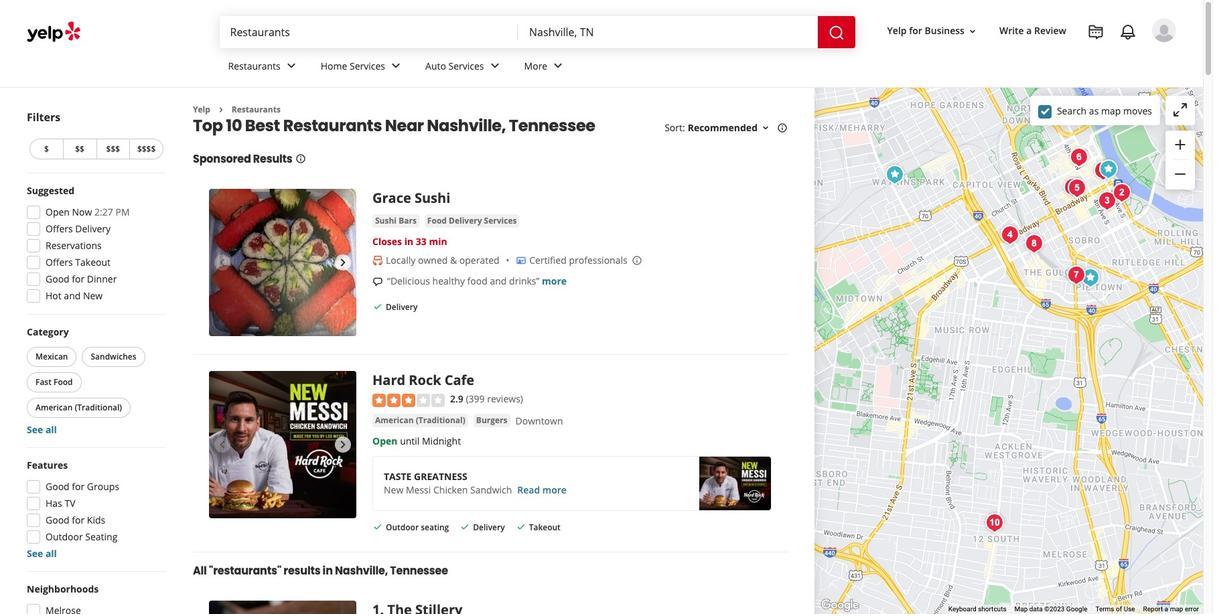 Task type: vqa. For each thing, say whether or not it's contained in the screenshot.
bottom See all button
yes



Task type: locate. For each thing, give the bounding box(es) containing it.
1 horizontal spatial american
[[375, 415, 414, 426]]

None field
[[230, 25, 508, 40], [529, 25, 807, 40]]

$$$$ button
[[130, 139, 164, 160]]

terms of use link
[[1096, 606, 1136, 613]]

group containing suggested
[[23, 184, 166, 307]]

yelp left the business
[[888, 24, 907, 37]]

new for taste greatness new messi chicken sandwich read more
[[384, 484, 404, 496]]

bad axe throwing - nashville image
[[1078, 265, 1104, 292]]

grace sushi
[[373, 189, 451, 207]]

all up features
[[45, 424, 57, 436]]

2 none field from the left
[[529, 25, 807, 40]]

1 see all from the top
[[27, 424, 57, 436]]

see all for category
[[27, 424, 57, 436]]

for down offers takeout
[[72, 273, 85, 285]]

0 horizontal spatial map
[[1102, 104, 1121, 117]]

restaurants link right 16 chevron right v2 icon
[[232, 104, 281, 115]]

top 10 best restaurants near nashville, tennessee
[[193, 115, 596, 137]]

and right hot
[[64, 290, 81, 302]]

3 24 chevron down v2 image from the left
[[487, 58, 503, 74]]

as
[[1090, 104, 1099, 117]]

24 chevron down v2 image
[[283, 58, 299, 74], [388, 58, 404, 74], [487, 58, 503, 74], [550, 58, 566, 74]]

american (traditional) up open until midnight
[[375, 415, 466, 426]]

open now 2:27 pm
[[46, 206, 130, 218]]

good down has tv
[[46, 514, 69, 527]]

groups
[[87, 481, 119, 493]]

2 see all button from the top
[[27, 548, 57, 560]]

2 good from the top
[[46, 481, 69, 493]]

see all up 'neighborhoods'
[[27, 548, 57, 560]]

0 vertical spatial takeout
[[75, 256, 111, 269]]

group
[[1166, 131, 1196, 190], [23, 184, 166, 307], [24, 326, 166, 437], [23, 459, 166, 561]]

for left the business
[[910, 24, 923, 37]]

1 horizontal spatial sushi
[[415, 189, 451, 207]]

yelp for yelp link at the left
[[193, 104, 210, 115]]

outdoor for outdoor seating
[[386, 522, 419, 533]]

american (traditional) button down fast food button
[[27, 398, 131, 418]]

2 16 checkmark v2 image from the left
[[516, 522, 527, 533]]

delivery down sandwich
[[473, 522, 505, 533]]

a right "write"
[[1027, 24, 1032, 37]]

has tv
[[46, 497, 75, 510]]

1 vertical spatial map
[[1171, 606, 1184, 613]]

1 horizontal spatial nashville,
[[427, 115, 506, 137]]

1 vertical spatial all
[[45, 548, 57, 560]]

keyboard
[[949, 606, 977, 613]]

terms
[[1096, 606, 1115, 613]]

2:27
[[95, 206, 113, 218]]

for up tv
[[72, 481, 85, 493]]

a inside write a review link
[[1027, 24, 1032, 37]]

sushi inside 'button'
[[375, 215, 397, 227]]

hard
[[373, 372, 406, 390]]

hard rock cafe link
[[373, 372, 475, 390]]

sushi up bars
[[415, 189, 451, 207]]

next image left until
[[335, 437, 351, 453]]

a for write
[[1027, 24, 1032, 37]]

hot and new
[[46, 290, 103, 302]]

$$ button
[[63, 139, 96, 160]]

outdoor left seating
[[386, 522, 419, 533]]

0 vertical spatial a
[[1027, 24, 1032, 37]]

2 vertical spatial good
[[46, 514, 69, 527]]

2 24 chevron down v2 image from the left
[[388, 58, 404, 74]]

1 vertical spatial 16 checkmark v2 image
[[373, 522, 383, 533]]

24 chevron down v2 image inside more link
[[550, 58, 566, 74]]

food
[[427, 215, 447, 227], [54, 377, 73, 388]]

16 checkmark v2 image for outdoor seating
[[373, 522, 383, 533]]

0 horizontal spatial sushi
[[375, 215, 397, 227]]

1 vertical spatial american (traditional)
[[375, 415, 466, 426]]

all for features
[[45, 548, 57, 560]]

0 horizontal spatial a
[[1027, 24, 1032, 37]]

1 vertical spatial grace sushi image
[[209, 189, 357, 337]]

outdoor seating
[[386, 522, 449, 533]]

(traditional) up midnight
[[416, 415, 466, 426]]

home services
[[321, 59, 385, 72]]

expand map image
[[1173, 102, 1189, 118]]

1 horizontal spatial outdoor
[[386, 522, 419, 533]]

sort:
[[665, 122, 685, 134]]

1 vertical spatial open
[[373, 435, 398, 448]]

0 horizontal spatial in
[[323, 564, 333, 579]]

1 vertical spatial more
[[543, 484, 567, 496]]

takeout
[[75, 256, 111, 269], [529, 522, 561, 533]]

next image for hard rock cafe
[[335, 437, 351, 453]]

1 horizontal spatial food
[[427, 215, 447, 227]]

1 vertical spatial nashville,
[[335, 564, 388, 579]]

adele's - nashville image
[[997, 222, 1024, 249]]

16 chevron down v2 image
[[968, 26, 978, 37]]

restaurants link up best
[[217, 48, 310, 87]]

0 vertical spatial new
[[83, 290, 103, 302]]

(traditional) down fast food button
[[75, 402, 122, 413]]

0 horizontal spatial tennessee
[[390, 564, 448, 579]]

etch image
[[1094, 188, 1121, 214]]

yelp for yelp for business
[[888, 24, 907, 37]]

1 horizontal spatial grace sushi image
[[882, 162, 909, 188]]

in left 33
[[405, 236, 414, 248]]

24 chevron down v2 image right auto services
[[487, 58, 503, 74]]

fast
[[36, 377, 52, 388]]

sushi
[[415, 189, 451, 207], [375, 215, 397, 227]]

1 all from the top
[[45, 424, 57, 436]]

in
[[405, 236, 414, 248], [323, 564, 333, 579]]

nashville, right results
[[335, 564, 388, 579]]

1 vertical spatial see all button
[[27, 548, 57, 560]]

american down 2.9 star rating image
[[375, 415, 414, 426]]

services right auto
[[449, 59, 484, 72]]

read
[[518, 484, 540, 496]]

good for good for kids
[[46, 514, 69, 527]]

delivery up &
[[449, 215, 482, 227]]

0 horizontal spatial (traditional)
[[75, 402, 122, 413]]

0 horizontal spatial and
[[64, 290, 81, 302]]

open left until
[[373, 435, 398, 448]]

0 horizontal spatial 16 checkmark v2 image
[[460, 522, 471, 533]]

0 horizontal spatial outdoor
[[46, 531, 83, 544]]

services right home at the top of the page
[[350, 59, 385, 72]]

$$$
[[106, 143, 120, 155]]

more
[[542, 275, 567, 288], [543, 484, 567, 496]]

1 vertical spatial yelp
[[193, 104, 210, 115]]

error
[[1185, 606, 1200, 613]]

outdoor
[[386, 522, 419, 533], [46, 531, 83, 544]]

1 horizontal spatial open
[[373, 435, 398, 448]]

healthy
[[433, 275, 465, 288]]

services up operated
[[484, 215, 517, 227]]

business
[[925, 24, 965, 37]]

0 horizontal spatial american
[[36, 402, 73, 413]]

good for kids
[[46, 514, 105, 527]]

delivery inside button
[[449, 215, 482, 227]]

group containing category
[[24, 326, 166, 437]]

more down certified
[[542, 275, 567, 288]]

16 checkmark v2 image right seating
[[460, 522, 471, 533]]

write
[[1000, 24, 1024, 37]]

24 chevron down v2 image for auto services
[[487, 58, 503, 74]]

map left error
[[1171, 606, 1184, 613]]

2 next image from the top
[[335, 437, 351, 453]]

0 vertical spatial map
[[1102, 104, 1121, 117]]

google
[[1067, 606, 1088, 613]]

good up has tv
[[46, 481, 69, 493]]

24 chevron down v2 image inside home services link
[[388, 58, 404, 74]]

1 horizontal spatial tennessee
[[509, 115, 596, 137]]

0 horizontal spatial food
[[54, 377, 73, 388]]

1 horizontal spatial new
[[384, 484, 404, 496]]

offers takeout
[[46, 256, 111, 269]]

next image for grace sushi
[[335, 255, 351, 271]]

2 more from the top
[[543, 484, 567, 496]]

for inside button
[[910, 24, 923, 37]]

good up hot
[[46, 273, 69, 285]]

mexican button
[[27, 347, 77, 367]]

results
[[284, 564, 321, 579]]

american (traditional) button
[[27, 398, 131, 418], [373, 414, 468, 427]]

takeout up dinner
[[75, 256, 111, 269]]

next image
[[335, 255, 351, 271], [335, 437, 351, 453]]

suggested
[[27, 184, 75, 197]]

previous image
[[214, 437, 231, 453]]

0 horizontal spatial yelp
[[193, 104, 210, 115]]

0 vertical spatial see all button
[[27, 424, 57, 436]]

previous image
[[214, 255, 231, 271]]

0 vertical spatial more
[[542, 275, 567, 288]]

restaurants up best
[[228, 59, 281, 72]]

services for auto services
[[449, 59, 484, 72]]

takeout down read
[[529, 522, 561, 533]]

1 vertical spatial good
[[46, 481, 69, 493]]

see all button up features
[[27, 424, 57, 436]]

0 horizontal spatial new
[[83, 290, 103, 302]]

1 vertical spatial next image
[[335, 437, 351, 453]]

business categories element
[[217, 48, 1177, 87]]

slideshow element
[[209, 189, 357, 337], [209, 372, 357, 519]]

1 horizontal spatial yelp
[[888, 24, 907, 37]]

$
[[44, 143, 49, 155]]

1 see all button from the top
[[27, 424, 57, 436]]

see up features
[[27, 424, 43, 436]]

none field up home services link at the top left
[[230, 25, 508, 40]]

2 all from the top
[[45, 548, 57, 560]]

1 vertical spatial in
[[323, 564, 333, 579]]

1 24 chevron down v2 image from the left
[[283, 58, 299, 74]]

2 slideshow element from the top
[[209, 372, 357, 519]]

0 vertical spatial grace sushi image
[[882, 162, 909, 188]]

new down taste on the bottom of the page
[[384, 484, 404, 496]]

1 vertical spatial american
[[375, 415, 414, 426]]

None search field
[[219, 16, 858, 48]]

24 chevron down v2 image for home services
[[388, 58, 404, 74]]

and right food
[[490, 275, 507, 288]]

0 vertical spatial good
[[46, 273, 69, 285]]

services inside button
[[484, 215, 517, 227]]

open down suggested
[[46, 206, 70, 218]]

projects image
[[1088, 24, 1104, 40]]

1 horizontal spatial none field
[[529, 25, 807, 40]]

has
[[46, 497, 62, 510]]

1 horizontal spatial american (traditional)
[[375, 415, 466, 426]]

see all up features
[[27, 424, 57, 436]]

write a review
[[1000, 24, 1067, 37]]

16 checkmark v2 image down the 16 speech v2 image
[[373, 301, 383, 312]]

next image left 16 locally owned v2 image
[[335, 255, 351, 271]]

the butter milk ranch image
[[982, 510, 1009, 537]]

all for category
[[45, 424, 57, 436]]

1 vertical spatial (traditional)
[[416, 415, 466, 426]]

map
[[1102, 104, 1121, 117], [1171, 606, 1184, 613]]

16 checkmark v2 image for delivery
[[460, 522, 471, 533]]

nashville, down auto services link
[[427, 115, 506, 137]]

all down outdoor seating
[[45, 548, 57, 560]]

see up 'neighborhoods'
[[27, 548, 43, 560]]

good for good for dinner
[[46, 273, 69, 285]]

1 horizontal spatial american (traditional) button
[[373, 414, 468, 427]]

24 chevron down v2 image left home at the top of the page
[[283, 58, 299, 74]]

1 offers from the top
[[46, 222, 73, 235]]

1 horizontal spatial in
[[405, 236, 414, 248]]

24 chevron down v2 image inside auto services link
[[487, 58, 503, 74]]

0 vertical spatial see
[[27, 424, 43, 436]]

1 horizontal spatial a
[[1165, 606, 1169, 613]]

0 horizontal spatial nashville,
[[335, 564, 388, 579]]

1 vertical spatial a
[[1165, 606, 1169, 613]]

2 16 checkmark v2 image from the top
[[373, 522, 383, 533]]

0 vertical spatial all
[[45, 424, 57, 436]]

1 vertical spatial slideshow element
[[209, 372, 357, 519]]

now
[[72, 206, 92, 218]]

for for business
[[910, 24, 923, 37]]

search
[[1057, 104, 1087, 117]]

Near text field
[[529, 25, 807, 40]]

slideshow element for hard rock cafe
[[209, 372, 357, 519]]

outdoor down good for kids
[[46, 531, 83, 544]]

1 good from the top
[[46, 273, 69, 285]]

services
[[350, 59, 385, 72], [449, 59, 484, 72], [484, 215, 517, 227]]

group containing features
[[23, 459, 166, 561]]

all
[[193, 564, 207, 579]]

16 checkmark v2 image left "outdoor seating"
[[373, 522, 383, 533]]

1 vertical spatial food
[[54, 377, 73, 388]]

a right report
[[1165, 606, 1169, 613]]

2 see all from the top
[[27, 548, 57, 560]]

sandwich
[[470, 484, 512, 496]]

$$$ button
[[96, 139, 130, 160]]

©2023
[[1045, 606, 1065, 613]]

0 vertical spatial see all
[[27, 424, 57, 436]]

3 good from the top
[[46, 514, 69, 527]]

0 vertical spatial next image
[[335, 255, 351, 271]]

restaurants inside "link"
[[228, 59, 281, 72]]

1 vertical spatial and
[[64, 290, 81, 302]]

1 vertical spatial see
[[27, 548, 43, 560]]

mexican
[[36, 351, 68, 363]]

auto services link
[[415, 48, 514, 87]]

16 checkmark v2 image
[[460, 522, 471, 533], [516, 522, 527, 533]]

see all button up 'neighborhoods'
[[27, 548, 57, 560]]

&
[[450, 254, 457, 267]]

0 vertical spatial open
[[46, 206, 70, 218]]

the stillery image
[[1090, 157, 1117, 184]]

all
[[45, 424, 57, 436], [45, 548, 57, 560]]

offers down the reservations
[[46, 256, 73, 269]]

see all button
[[27, 424, 57, 436], [27, 548, 57, 560]]

0 vertical spatial in
[[405, 236, 414, 248]]

1 horizontal spatial 16 checkmark v2 image
[[516, 522, 527, 533]]

4 24 chevron down v2 image from the left
[[550, 58, 566, 74]]

2 see from the top
[[27, 548, 43, 560]]

16 checkmark v2 image down read
[[516, 522, 527, 533]]

0 vertical spatial yelp
[[888, 24, 907, 37]]

good for dinner
[[46, 273, 117, 285]]

24 chevron down v2 image left auto
[[388, 58, 404, 74]]

a
[[1027, 24, 1032, 37], [1165, 606, 1169, 613]]

1 vertical spatial takeout
[[529, 522, 561, 533]]

a for report
[[1165, 606, 1169, 613]]

0 vertical spatial nashville,
[[427, 115, 506, 137]]

1 vertical spatial new
[[384, 484, 404, 496]]

new inside taste greatness new messi chicken sandwich read more
[[384, 484, 404, 496]]

0 vertical spatial restaurants link
[[217, 48, 310, 87]]

1 next image from the top
[[335, 255, 351, 271]]

0 vertical spatial tennessee
[[509, 115, 596, 137]]

0 vertical spatial offers
[[46, 222, 73, 235]]

0 vertical spatial 16 checkmark v2 image
[[373, 301, 383, 312]]

more inside taste greatness new messi chicken sandwich read more
[[543, 484, 567, 496]]

0 horizontal spatial grace sushi image
[[209, 189, 357, 337]]

rock
[[409, 372, 441, 390]]

tennessee down "outdoor seating"
[[390, 564, 448, 579]]

1 none field from the left
[[230, 25, 508, 40]]

1 16 checkmark v2 image from the left
[[460, 522, 471, 533]]

yelp left 16 chevron right v2 icon
[[193, 104, 210, 115]]

american down fast food button
[[36, 402, 73, 413]]

for for kids
[[72, 514, 85, 527]]

"restaurants"
[[209, 564, 282, 579]]

none field up business categories element
[[529, 25, 807, 40]]

info icon image
[[632, 255, 642, 266], [632, 255, 642, 266]]

0 horizontal spatial takeout
[[75, 256, 111, 269]]

1 horizontal spatial and
[[490, 275, 507, 288]]

american (traditional) button up open until midnight
[[373, 414, 468, 427]]

restaurants link
[[217, 48, 310, 87], [232, 104, 281, 115]]

map right as
[[1102, 104, 1121, 117]]

yelp inside button
[[888, 24, 907, 37]]

features
[[27, 459, 68, 472]]

16 certified professionals v2 image
[[516, 255, 527, 266]]

2 offers from the top
[[46, 256, 73, 269]]

0 vertical spatial food
[[427, 215, 447, 227]]

food right fast
[[54, 377, 73, 388]]

american
[[36, 402, 73, 413], [375, 415, 414, 426]]

moves
[[1124, 104, 1153, 117]]

24 chevron down v2 image for more
[[550, 58, 566, 74]]

1 16 checkmark v2 image from the top
[[373, 301, 383, 312]]

more right read
[[543, 484, 567, 496]]

tennessee down more link
[[509, 115, 596, 137]]

for up outdoor seating
[[72, 514, 85, 527]]

0 horizontal spatial open
[[46, 206, 70, 218]]

near
[[385, 115, 424, 137]]

open
[[46, 206, 70, 218], [373, 435, 398, 448]]

0 vertical spatial and
[[490, 275, 507, 288]]

see all for features
[[27, 548, 57, 560]]

slideshow element for grace sushi
[[209, 189, 357, 337]]

0 horizontal spatial none field
[[230, 25, 508, 40]]

restaurants right 16 chevron right v2 icon
[[232, 104, 281, 115]]

1 horizontal spatial map
[[1171, 606, 1184, 613]]

map for error
[[1171, 606, 1184, 613]]

1 vertical spatial see all
[[27, 548, 57, 560]]

new down dinner
[[83, 290, 103, 302]]

1 see from the top
[[27, 424, 43, 436]]

1 vertical spatial sushi
[[375, 215, 397, 227]]

american (traditional) for the right the american (traditional) button
[[375, 415, 466, 426]]

american (traditional) down fast food button
[[36, 402, 122, 413]]

1 vertical spatial tennessee
[[390, 564, 448, 579]]

delivery
[[449, 215, 482, 227], [75, 222, 111, 235], [386, 301, 418, 313], [473, 522, 505, 533]]

sushi up closes
[[375, 215, 397, 227]]

1 slideshow element from the top
[[209, 189, 357, 337]]

0 horizontal spatial american (traditional)
[[36, 402, 122, 413]]

24 chevron down v2 image for restaurants
[[283, 58, 299, 74]]

0 vertical spatial slideshow element
[[209, 189, 357, 337]]

1 vertical spatial offers
[[46, 256, 73, 269]]

see all button for category
[[27, 424, 57, 436]]

16 checkmark v2 image
[[373, 301, 383, 312], [373, 522, 383, 533]]

(traditional)
[[75, 402, 122, 413], [416, 415, 466, 426]]

offers up the reservations
[[46, 222, 73, 235]]

0 vertical spatial american (traditional)
[[36, 402, 122, 413]]

24 chevron down v2 image right more
[[550, 58, 566, 74]]

food up min on the top
[[427, 215, 447, 227]]

burgers
[[476, 415, 508, 426]]

in right results
[[323, 564, 333, 579]]

grace sushi image
[[882, 162, 909, 188], [209, 189, 357, 337]]



Task type: describe. For each thing, give the bounding box(es) containing it.
seating
[[421, 522, 449, 533]]

certified professionals
[[530, 254, 628, 267]]

neighborhoods
[[27, 583, 99, 596]]

bars
[[399, 215, 417, 227]]

16 chevron down v2 image
[[761, 123, 771, 134]]

food inside fast food button
[[54, 377, 73, 388]]

1 horizontal spatial takeout
[[529, 522, 561, 533]]

more link
[[542, 275, 567, 288]]

kids
[[87, 514, 105, 527]]

search as map moves
[[1057, 104, 1153, 117]]

none field find
[[230, 25, 508, 40]]

good for good for groups
[[46, 481, 69, 493]]

zoom in image
[[1173, 137, 1189, 153]]

33
[[416, 236, 427, 248]]

16 chevron right v2 image
[[216, 104, 226, 115]]

pm
[[116, 206, 130, 218]]

burgers link
[[474, 414, 510, 427]]

two hands image
[[1064, 262, 1090, 289]]

recommended button
[[688, 122, 771, 134]]

0 vertical spatial (traditional)
[[75, 402, 122, 413]]

sponsored
[[193, 152, 251, 167]]

2.9 star rating image
[[373, 394, 445, 407]]

grace sushi link
[[373, 189, 451, 207]]

fast food button
[[27, 373, 81, 393]]

top
[[193, 115, 223, 137]]

none field near
[[529, 25, 807, 40]]

zoom out image
[[1173, 166, 1189, 182]]

outdoor for outdoor seating
[[46, 531, 83, 544]]

new for hot and new
[[83, 290, 103, 302]]

grace
[[373, 189, 411, 207]]

greatness
[[414, 470, 468, 483]]

sushi bars button
[[373, 215, 419, 228]]

neighborhoods group
[[23, 583, 166, 615]]

reviews)
[[487, 393, 523, 406]]

hard rock cafe image
[[209, 372, 357, 519]]

dinner
[[87, 273, 117, 285]]

more link
[[514, 48, 577, 87]]

Find text field
[[230, 25, 508, 40]]

see all button for features
[[27, 548, 57, 560]]

food inside food delivery services button
[[427, 215, 447, 227]]

sandwiches button
[[82, 347, 145, 367]]

report a map error link
[[1144, 606, 1200, 613]]

american (traditional) for leftmost the american (traditional) button
[[36, 402, 122, 413]]

delivery down open now 2:27 pm
[[75, 222, 111, 235]]

recommended
[[688, 122, 758, 134]]

auto services
[[426, 59, 484, 72]]

yelp link
[[193, 104, 210, 115]]

sponsored results
[[193, 152, 293, 167]]

fast food
[[36, 377, 73, 388]]

16 info v2 image
[[295, 154, 306, 164]]

results
[[253, 152, 293, 167]]

all "restaurants" results in nashville, tennessee
[[193, 564, 448, 579]]

good for groups
[[46, 481, 119, 493]]

services for home services
[[350, 59, 385, 72]]

sushi bars link
[[373, 215, 419, 228]]

search image
[[829, 25, 845, 41]]

food delivery services link
[[425, 215, 520, 228]]

16 info v2 image
[[777, 123, 788, 134]]

home services link
[[310, 48, 415, 87]]

for for groups
[[72, 481, 85, 493]]

shortcuts
[[979, 606, 1007, 613]]

for for dinner
[[72, 273, 85, 285]]

10
[[226, 115, 242, 137]]

locally owned & operated
[[386, 254, 500, 267]]

16 checkmark v2 image for takeout
[[516, 522, 527, 533]]

16 speech v2 image
[[373, 277, 383, 288]]

terms of use
[[1096, 606, 1136, 613]]

1 horizontal spatial (traditional)
[[416, 415, 466, 426]]

google image
[[818, 597, 863, 615]]

the hampton social - nashville image
[[1109, 180, 1136, 206]]

yelp for business
[[888, 24, 965, 37]]

the twelve thirty club image
[[1064, 175, 1091, 202]]

1 vertical spatial restaurants link
[[232, 104, 281, 115]]

offers for offers takeout
[[46, 256, 73, 269]]

see for category
[[27, 424, 43, 436]]

gannons nashville image
[[1066, 144, 1093, 171]]

write a review link
[[994, 19, 1072, 43]]

tv
[[65, 497, 75, 510]]

map region
[[805, 74, 1214, 615]]

offers delivery
[[46, 222, 111, 235]]

see for features
[[27, 548, 43, 560]]

taste
[[384, 470, 412, 483]]

restaurants up 16 info v2 icon
[[283, 115, 382, 137]]

american (traditional) link
[[373, 414, 468, 427]]

best
[[245, 115, 280, 137]]

jeremy m. image
[[1153, 18, 1177, 42]]

hot
[[46, 290, 61, 302]]

reservations
[[46, 239, 102, 252]]

operated
[[460, 254, 500, 267]]

0 horizontal spatial american (traditional) button
[[27, 398, 131, 418]]

category
[[27, 326, 69, 338]]

sixty vines image
[[1060, 174, 1087, 201]]

map for moves
[[1102, 104, 1121, 117]]

keyboard shortcuts
[[949, 606, 1007, 613]]

delivery down "delicious
[[386, 301, 418, 313]]

0 vertical spatial sushi
[[415, 189, 451, 207]]

hard rock cafe
[[373, 372, 475, 390]]

sushi bars
[[375, 215, 417, 227]]

cafe
[[445, 372, 475, 390]]

hard rock cafe image
[[1096, 156, 1123, 183]]

offers for offers delivery
[[46, 222, 73, 235]]

$ button
[[29, 139, 63, 160]]

certified
[[530, 254, 567, 267]]

user actions element
[[877, 17, 1196, 99]]

0 vertical spatial american
[[36, 402, 73, 413]]

midnight
[[422, 435, 461, 448]]

of
[[1116, 606, 1123, 613]]

keyboard shortcuts button
[[949, 605, 1007, 615]]

open for filters
[[46, 206, 70, 218]]

review
[[1035, 24, 1067, 37]]

closes
[[373, 236, 402, 248]]

notifications image
[[1121, 24, 1137, 40]]

$$$$
[[137, 143, 156, 155]]

(399
[[466, 393, 485, 406]]

milk and honey nashville image
[[1021, 231, 1048, 257]]

16 locally owned v2 image
[[373, 255, 383, 266]]

min
[[429, 236, 447, 248]]

1 more from the top
[[542, 275, 567, 288]]

food delivery services
[[427, 215, 517, 227]]

report
[[1144, 606, 1164, 613]]

closes in 33 min
[[373, 236, 447, 248]]

more
[[524, 59, 548, 72]]

home
[[321, 59, 347, 72]]

chicken
[[434, 484, 468, 496]]

owned
[[418, 254, 448, 267]]

"delicious healthy food and drinks" more
[[387, 275, 567, 288]]

open for sponsored results
[[373, 435, 398, 448]]

open until midnight
[[373, 435, 461, 448]]

16 checkmark v2 image for delivery
[[373, 301, 383, 312]]



